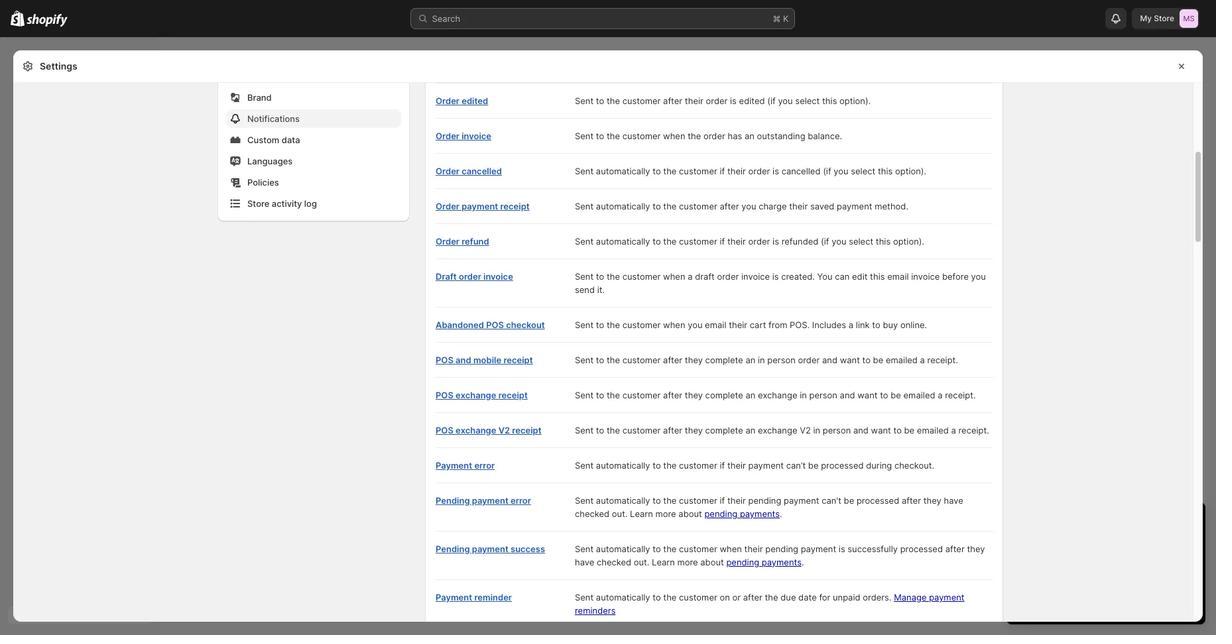 Task type: vqa. For each thing, say whether or not it's contained in the screenshot.
Automatically
yes



Task type: locate. For each thing, give the bounding box(es) containing it.
order for order payment receipt
[[436, 201, 460, 212]]

1 vertical spatial .
[[802, 557, 804, 568]]

6 automatically from the top
[[596, 544, 650, 555]]

automatically for sent automatically to the customer if their order is cancelled (if you select this option).
[[596, 166, 650, 176]]

pending payments link up manage payment reminders link
[[727, 557, 802, 568]]

in up the sent to the customer after they complete an exchange v2 in person and want to be emailed a receipt.
[[800, 390, 807, 401]]

2 horizontal spatial in
[[814, 425, 821, 436]]

0 vertical spatial email
[[888, 271, 909, 282]]

their down sent automatically to the customer if their pending payment can't be processed after they have checked out. learn more about
[[745, 544, 763, 555]]

pending inside sent automatically to the customer when their pending payment is successfully processed after they have checked out. learn more about
[[766, 544, 799, 555]]

pos down pos and mobile receipt at bottom
[[436, 390, 454, 401]]

1 horizontal spatial store
[[1154, 13, 1175, 23]]

order cancelled link
[[436, 166, 502, 176]]

3 complete from the top
[[705, 425, 743, 436]]

manage
[[894, 592, 927, 603]]

sent for sent automatically to the customer after you charge their saved payment method.
[[575, 201, 594, 212]]

order payment receipt
[[436, 201, 530, 212]]

0 vertical spatial want
[[840, 355, 860, 365]]

1 horizontal spatial in
[[800, 390, 807, 401]]

9 sent from the top
[[575, 390, 594, 401]]

order down order edited link
[[436, 131, 460, 141]]

have inside sent automatically to the customer when their pending payment is successfully processed after they have checked out. learn more about
[[575, 557, 595, 568]]

1 vertical spatial (if
[[823, 166, 832, 176]]

1 edited from the left
[[462, 96, 488, 106]]

option). down method.
[[893, 236, 925, 247]]

store right the my
[[1154, 13, 1175, 23]]

is left successfully
[[839, 544, 845, 555]]

2 vertical spatial (if
[[821, 236, 829, 247]]

when
[[663, 131, 686, 141], [663, 271, 686, 282], [663, 320, 686, 330], [720, 544, 742, 555]]

want for order
[[840, 355, 860, 365]]

sent for sent automatically to the customer on or after the due date for unpaid orders.
[[575, 592, 594, 603]]

cart
[[750, 320, 766, 330]]

1 horizontal spatial out.
[[634, 557, 650, 568]]

out. for sent automatically to the customer when their pending payment is successfully processed after they have checked out. learn more about
[[634, 557, 650, 568]]

draft
[[695, 271, 715, 282]]

complete down the sent to the customer after they complete an in person order and want to be emailed a receipt.
[[705, 390, 743, 401]]

pending payments . down sent automatically to the customer if their payment can't be processed during checkout.
[[705, 509, 782, 519]]

search
[[432, 13, 461, 24]]

this down method.
[[876, 236, 891, 247]]

error up pending payment error link
[[475, 460, 495, 471]]

payment up refund
[[462, 201, 498, 212]]

select up edit
[[849, 236, 874, 247]]

1 vertical spatial about
[[701, 557, 724, 568]]

customer inside sent automatically to the customer if their pending payment can't be processed after they have checked out. learn more about
[[679, 495, 718, 506]]

checked inside sent automatically to the customer when their pending payment is successfully processed after they have checked out. learn more about
[[597, 557, 632, 568]]

is
[[730, 96, 737, 106], [773, 166, 779, 176], [773, 236, 779, 247], [773, 271, 779, 282], [839, 544, 845, 555]]

sent to the customer when you email their cart from pos. includes a link to buy online.
[[575, 320, 927, 330]]

about inside sent automatically to the customer if their pending payment can't be processed after they have checked out. learn more about
[[679, 509, 702, 519]]

2 payment from the top
[[436, 592, 472, 603]]

select up method.
[[851, 166, 876, 176]]

0 vertical spatial processed
[[821, 460, 864, 471]]

. for can't
[[780, 509, 782, 519]]

2 vertical spatial option).
[[893, 236, 925, 247]]

8 sent from the top
[[575, 355, 594, 365]]

exchange
[[456, 390, 496, 401], [758, 390, 798, 401], [456, 425, 496, 436], [758, 425, 798, 436]]

1 horizontal spatial more
[[677, 557, 698, 568]]

2 vertical spatial select
[[849, 236, 874, 247]]

when inside sent automatically to the customer when their pending payment is successfully processed after they have checked out. learn more about
[[720, 544, 742, 555]]

1 vertical spatial select
[[851, 166, 876, 176]]

automatically for sent automatically to the customer if their payment can't be processed during checkout.
[[596, 460, 650, 471]]

buy
[[883, 320, 898, 330]]

activity
[[272, 198, 302, 209]]

3 order from the top
[[436, 166, 460, 176]]

checkout.
[[895, 460, 935, 471]]

sent for sent automatically to the customer if their order is refunded (if you select this option).
[[575, 236, 594, 247]]

0 horizontal spatial have
[[575, 557, 595, 568]]

you right before
[[971, 271, 986, 282]]

abandoned
[[436, 320, 484, 330]]

5 sent from the top
[[575, 236, 594, 247]]

payment left the "reminder"
[[436, 592, 472, 603]]

automatically inside sent automatically to the customer when their pending payment is successfully processed after they have checked out. learn more about
[[596, 544, 650, 555]]

includes
[[812, 320, 846, 330]]

2 pending from the top
[[436, 544, 470, 555]]

payment inside sent automatically to the customer if their pending payment can't be processed after they have checked out. learn more about
[[784, 495, 820, 506]]

2 cancelled from the left
[[782, 166, 821, 176]]

custom data
[[247, 135, 300, 145]]

to inside sent to the customer when a draft order invoice is created. you can edit this email invoice before you send it.
[[596, 271, 604, 282]]

automatically for sent automatically to the customer on or after the due date for unpaid orders.
[[596, 592, 650, 603]]

sent for sent to the customer after they complete an exchange in person and want to be emailed a receipt.
[[575, 390, 594, 401]]

store
[[1154, 13, 1175, 23], [247, 198, 270, 209]]

invoice down sent automatically to the customer if their order is refunded (if you select this option). on the top of page
[[742, 271, 770, 282]]

0 vertical spatial complete
[[705, 355, 743, 365]]

pending payment error
[[436, 495, 531, 506]]

if for can't
[[720, 495, 725, 506]]

1 pending from the top
[[436, 495, 470, 506]]

is left created.
[[773, 271, 779, 282]]

draft order invoice
[[436, 271, 513, 282]]

1 vertical spatial more
[[677, 557, 698, 568]]

pending payments .
[[705, 509, 782, 519], [727, 557, 804, 568]]

order down order invoice
[[436, 166, 460, 176]]

2 vertical spatial complete
[[705, 425, 743, 436]]

outstanding
[[757, 131, 806, 141]]

receipt down "order cancelled"
[[500, 201, 530, 212]]

0 vertical spatial in
[[758, 355, 765, 365]]

2 vertical spatial emailed
[[917, 425, 949, 436]]

invoice down refund
[[484, 271, 513, 282]]

an up sent automatically to the customer if their payment can't be processed during checkout.
[[746, 425, 756, 436]]

complete
[[705, 355, 743, 365], [705, 390, 743, 401], [705, 425, 743, 436]]

0 horizontal spatial out.
[[612, 509, 628, 519]]

settings
[[40, 60, 77, 72]]

processed inside sent automatically to the customer if their pending payment can't be processed after they have checked out. learn more about
[[857, 495, 900, 506]]

10 sent from the top
[[575, 425, 594, 436]]

learn inside sent automatically to the customer if their pending payment can't be processed after they have checked out. learn more about
[[630, 509, 653, 519]]

automatically inside sent automatically to the customer if their pending payment can't be processed after they have checked out. learn more about
[[596, 495, 650, 506]]

this up method.
[[878, 166, 893, 176]]

their left saved
[[789, 201, 808, 212]]

14 sent from the top
[[575, 592, 594, 603]]

1 horizontal spatial v2
[[800, 425, 811, 436]]

unpaid
[[833, 592, 861, 603]]

0 vertical spatial error
[[475, 460, 495, 471]]

sent for sent to the customer when you email their cart from pos. includes a link to buy online.
[[575, 320, 594, 330]]

(if
[[768, 96, 776, 106], [823, 166, 832, 176], [821, 236, 829, 247]]

pos down abandoned
[[436, 355, 454, 365]]

draft
[[436, 271, 457, 282]]

option). up the balance.
[[840, 96, 871, 106]]

sent for sent to the customer after their order is edited (if you select this option).
[[575, 96, 594, 106]]

(if down the balance.
[[823, 166, 832, 176]]

automatically for sent automatically to the customer after you charge their saved payment method.
[[596, 201, 650, 212]]

brand
[[247, 92, 272, 103]]

edited up has
[[739, 96, 765, 106]]

pending payments link down sent automatically to the customer if their payment can't be processed during checkout.
[[705, 509, 780, 519]]

2 order from the top
[[436, 131, 460, 141]]

1 horizontal spatial have
[[944, 495, 964, 506]]

receipt.
[[928, 355, 958, 365], [945, 390, 976, 401], [959, 425, 990, 436]]

0 vertical spatial learn
[[630, 509, 653, 519]]

cancelled up order payment receipt link
[[462, 166, 502, 176]]

0 horizontal spatial error
[[475, 460, 495, 471]]

processed left during
[[821, 460, 864, 471]]

invoice
[[462, 131, 492, 141], [484, 271, 513, 282], [742, 271, 770, 282], [912, 271, 940, 282]]

0 vertical spatial receipt.
[[928, 355, 958, 365]]

6 sent from the top
[[575, 271, 594, 282]]

sent inside sent automatically to the customer when their pending payment is successfully processed after they have checked out. learn more about
[[575, 544, 594, 555]]

0 horizontal spatial v2
[[499, 425, 510, 436]]

you inside sent to the customer when a draft order invoice is created. you can edit this email invoice before you send it.
[[971, 271, 986, 282]]

option). for sent automatically to the customer if their order is refunded (if you select this option).
[[893, 236, 925, 247]]

sent automatically to the customer if their order is cancelled (if you select this option).
[[575, 166, 927, 176]]

processed
[[821, 460, 864, 471], [857, 495, 900, 506], [901, 544, 943, 555]]

payment error
[[436, 460, 495, 471]]

this
[[822, 96, 837, 106], [878, 166, 893, 176], [876, 236, 891, 247], [870, 271, 885, 282]]

0 vertical spatial checked
[[575, 509, 610, 519]]

v2 up 'can't'
[[800, 425, 811, 436]]

payment
[[436, 460, 472, 471], [436, 592, 472, 603]]

when for a
[[663, 271, 686, 282]]

5 automatically from the top
[[596, 495, 650, 506]]

pending down payment error
[[436, 495, 470, 506]]

an
[[745, 131, 755, 141], [746, 355, 756, 365], [746, 390, 756, 401], [746, 425, 756, 436]]

1 automatically from the top
[[596, 166, 650, 176]]

about inside sent automatically to the customer when their pending payment is successfully processed after they have checked out. learn more about
[[701, 557, 724, 568]]

to
[[596, 96, 604, 106], [596, 131, 604, 141], [653, 166, 661, 176], [653, 201, 661, 212], [653, 236, 661, 247], [596, 271, 604, 282], [596, 320, 604, 330], [872, 320, 881, 330], [596, 355, 604, 365], [863, 355, 871, 365], [596, 390, 604, 401], [880, 390, 889, 401], [596, 425, 604, 436], [894, 425, 902, 436], [653, 460, 661, 471], [653, 495, 661, 506], [653, 544, 661, 555], [653, 592, 661, 603]]

learn inside sent automatically to the customer when their pending payment is successfully processed after they have checked out. learn more about
[[652, 557, 675, 568]]

2 complete from the top
[[705, 390, 743, 401]]

1 vertical spatial processed
[[857, 495, 900, 506]]

4 automatically from the top
[[596, 460, 650, 471]]

pos up "payment error" link
[[436, 425, 454, 436]]

if down sent to the customer when the order has an outstanding balance.
[[720, 166, 725, 176]]

they for v2
[[685, 425, 703, 436]]

pos left checkout on the bottom left of the page
[[486, 320, 504, 330]]

0 vertical spatial pending payments link
[[705, 509, 780, 519]]

order for order cancelled
[[436, 166, 460, 176]]

2 sent from the top
[[575, 131, 594, 141]]

manage payment reminders link
[[575, 592, 965, 616]]

1 complete from the top
[[705, 355, 743, 365]]

sent inside sent to the customer when a draft order invoice is created. you can edit this email invoice before you send it.
[[575, 271, 594, 282]]

customer
[[623, 96, 661, 106], [623, 131, 661, 141], [679, 166, 718, 176], [679, 201, 718, 212], [679, 236, 718, 247], [623, 271, 661, 282], [623, 320, 661, 330], [623, 355, 661, 365], [623, 390, 661, 401], [623, 425, 661, 436], [679, 460, 718, 471], [679, 495, 718, 506], [679, 544, 718, 555], [679, 592, 718, 603]]

refunded
[[782, 236, 819, 247]]

5 order from the top
[[436, 236, 460, 247]]

want
[[840, 355, 860, 365], [858, 390, 878, 401], [871, 425, 891, 436]]

1 v2 from the left
[[499, 425, 510, 436]]

email left cart
[[705, 320, 727, 330]]

select up the balance.
[[796, 96, 820, 106]]

edited
[[462, 96, 488, 106], [739, 96, 765, 106]]

this right edit
[[870, 271, 885, 282]]

sent for sent automatically to the customer if their order is cancelled (if you select this option).
[[575, 166, 594, 176]]

7 automatically from the top
[[596, 592, 650, 603]]

1 sent from the top
[[575, 96, 594, 106]]

3 if from the top
[[720, 460, 725, 471]]

more
[[656, 509, 676, 519], [677, 557, 698, 568]]

0 horizontal spatial more
[[656, 509, 676, 519]]

payments up sent automatically to the customer when their pending payment is successfully processed after they have checked out. learn more about
[[740, 509, 780, 519]]

their down has
[[728, 166, 746, 176]]

0 vertical spatial have
[[944, 495, 964, 506]]

out. inside sent automatically to the customer when their pending payment is successfully processed after they have checked out. learn more about
[[634, 557, 650, 568]]

online.
[[901, 320, 927, 330]]

out. inside sent automatically to the customer if their pending payment can't be processed after they have checked out. learn more about
[[612, 509, 628, 519]]

reminders
[[575, 606, 616, 616]]

pending payments . up manage payment reminders link
[[727, 557, 804, 568]]

store inside "settings" dialog
[[247, 198, 270, 209]]

sent for sent automatically to the customer if their payment can't be processed during checkout.
[[575, 460, 594, 471]]

the inside sent automatically to the customer when their pending payment is successfully processed after they have checked out. learn more about
[[664, 544, 677, 555]]

out.
[[612, 509, 628, 519], [634, 557, 650, 568]]

pending up payment reminder link
[[436, 544, 470, 555]]

v2 down pos exchange receipt link
[[499, 425, 510, 436]]

2 vertical spatial in
[[814, 425, 821, 436]]

option). up method.
[[895, 166, 927, 176]]

policies link
[[226, 173, 401, 192]]

1 vertical spatial pending payments .
[[727, 557, 804, 568]]

processed inside sent automatically to the customer when their pending payment is successfully processed after they have checked out. learn more about
[[901, 544, 943, 555]]

after inside sent automatically to the customer if their pending payment can't be processed after they have checked out. learn more about
[[902, 495, 921, 506]]

payment right saved
[[837, 201, 873, 212]]

0 horizontal spatial store
[[247, 198, 270, 209]]

1 horizontal spatial error
[[511, 495, 531, 506]]

if down sent automatically to the customer if their payment can't be processed during checkout.
[[720, 495, 725, 506]]

1 vertical spatial want
[[858, 390, 878, 401]]

order for order edited
[[436, 96, 460, 106]]

emailed
[[886, 355, 918, 365], [904, 390, 936, 401], [917, 425, 949, 436]]

select
[[796, 96, 820, 106], [851, 166, 876, 176], [849, 236, 874, 247]]

sent inside sent automatically to the customer if their pending payment can't be processed after they have checked out. learn more about
[[575, 495, 594, 506]]

1 if from the top
[[720, 166, 725, 176]]

pending payments link for if
[[705, 509, 780, 519]]

their down sent automatically to the customer if their payment can't be processed during checkout.
[[728, 495, 746, 506]]

. up date
[[802, 557, 804, 568]]

pending payments link for when
[[727, 557, 802, 568]]

1 vertical spatial emailed
[[904, 390, 936, 401]]

the
[[607, 96, 620, 106], [607, 131, 620, 141], [688, 131, 701, 141], [664, 166, 677, 176], [664, 201, 677, 212], [664, 236, 677, 247], [607, 271, 620, 282], [607, 320, 620, 330], [607, 355, 620, 365], [607, 390, 620, 401], [607, 425, 620, 436], [664, 460, 677, 471], [664, 495, 677, 506], [664, 544, 677, 555], [664, 592, 677, 603], [765, 592, 778, 603]]

2 if from the top
[[720, 236, 725, 247]]

payment down payment error
[[472, 495, 509, 506]]

4 if from the top
[[720, 495, 725, 506]]

1 vertical spatial complete
[[705, 390, 743, 401]]

0 vertical spatial out.
[[612, 509, 628, 519]]

1 vertical spatial error
[[511, 495, 531, 506]]

you
[[778, 96, 793, 106], [834, 166, 849, 176], [742, 201, 757, 212], [832, 236, 847, 247], [971, 271, 986, 282], [688, 320, 703, 330]]

you down draft
[[688, 320, 703, 330]]

0 vertical spatial store
[[1154, 13, 1175, 23]]

1 vertical spatial store
[[247, 198, 270, 209]]

my store image
[[1180, 9, 1199, 28]]

sent for sent automatically to the customer when their pending payment is successfully processed after they have checked out. learn more about
[[575, 544, 594, 555]]

1 vertical spatial checked
[[597, 557, 632, 568]]

(if up outstanding
[[768, 96, 776, 106]]

0 vertical spatial pending
[[436, 495, 470, 506]]

and
[[456, 355, 471, 365], [822, 355, 838, 365], [840, 390, 855, 401], [854, 425, 869, 436]]

1 vertical spatial pending payments link
[[727, 557, 802, 568]]

1 order from the top
[[436, 96, 460, 106]]

0 vertical spatial payments
[[740, 509, 780, 519]]

2 vertical spatial processed
[[901, 544, 943, 555]]

order for order invoice
[[436, 131, 460, 141]]

person
[[768, 355, 796, 365], [810, 390, 838, 401], [823, 425, 851, 436]]

email right edit
[[888, 271, 909, 282]]

0 horizontal spatial edited
[[462, 96, 488, 106]]

exchange up the sent to the customer after they complete an exchange v2 in person and want to be emailed a receipt.
[[758, 390, 798, 401]]

be
[[873, 355, 884, 365], [891, 390, 901, 401], [904, 425, 915, 436], [808, 460, 819, 471], [844, 495, 855, 506]]

(if right refunded on the top of the page
[[821, 236, 829, 247]]

13 sent from the top
[[575, 544, 594, 555]]

learn
[[630, 509, 653, 519], [652, 557, 675, 568]]

2 v2 from the left
[[800, 425, 811, 436]]

0 vertical spatial payment
[[436, 460, 472, 471]]

sent for sent to the customer when the order has an outstanding balance.
[[575, 131, 594, 141]]

have for sent automatically to the customer if their pending payment can't be processed after they have checked out. learn more about
[[944, 495, 964, 506]]

4 sent from the top
[[575, 201, 594, 212]]

payment reminder
[[436, 592, 512, 603]]

pending payment success
[[436, 544, 545, 555]]

0 horizontal spatial email
[[705, 320, 727, 330]]

checked inside sent automatically to the customer if their pending payment can't be processed after they have checked out. learn more about
[[575, 509, 610, 519]]

mobile
[[474, 355, 502, 365]]

payment for payment reminder
[[436, 592, 472, 603]]

this inside sent to the customer when a draft order invoice is created. you can edit this email invoice before you send it.
[[870, 271, 885, 282]]

invoice up "order cancelled"
[[462, 131, 492, 141]]

payments up the due
[[762, 557, 802, 568]]

about
[[679, 509, 702, 519], [701, 557, 724, 568]]

they inside sent automatically to the customer when their pending payment is successfully processed after they have checked out. learn more about
[[967, 544, 985, 555]]

0 vertical spatial pending payments .
[[705, 509, 782, 519]]

payment left the 'can't'
[[784, 495, 820, 506]]

in down 'sent to the customer after they complete an exchange in person and want to be emailed a receipt.'
[[814, 425, 821, 436]]

out. for sent automatically to the customer if their pending payment can't be processed after they have checked out. learn more about
[[612, 509, 628, 519]]

they inside sent automatically to the customer if their pending payment can't be processed after they have checked out. learn more about
[[924, 495, 942, 506]]

if inside sent automatically to the customer if their pending payment can't be processed after they have checked out. learn more about
[[720, 495, 725, 506]]

more inside sent automatically to the customer if their pending payment can't be processed after they have checked out. learn more about
[[656, 509, 676, 519]]

order edited
[[436, 96, 488, 106]]

their inside sent automatically to the customer if their pending payment can't be processed after they have checked out. learn more about
[[728, 495, 746, 506]]

0 vertical spatial about
[[679, 509, 702, 519]]

more for when
[[677, 557, 698, 568]]

exchange down 'sent to the customer after they complete an exchange in person and want to be emailed a receipt.'
[[758, 425, 798, 436]]

order invoice link
[[436, 131, 492, 141]]

processed down during
[[857, 495, 900, 506]]

order
[[436, 96, 460, 106], [436, 131, 460, 141], [436, 166, 460, 176], [436, 201, 460, 212], [436, 236, 460, 247]]

.
[[780, 509, 782, 519], [802, 557, 804, 568]]

0 horizontal spatial cancelled
[[462, 166, 502, 176]]

when inside sent to the customer when a draft order invoice is created. you can edit this email invoice before you send it.
[[663, 271, 686, 282]]

an for person
[[746, 355, 756, 365]]

is up has
[[730, 96, 737, 106]]

1 vertical spatial pending
[[436, 544, 470, 555]]

dialog
[[1209, 50, 1217, 622]]

pending payments link
[[705, 509, 780, 519], [727, 557, 802, 568]]

receipt down pos exchange receipt link
[[512, 425, 542, 436]]

complete for person
[[705, 355, 743, 365]]

sent automatically to the customer if their pending payment can't be processed after they have checked out. learn more about
[[575, 495, 964, 519]]

pending for pending payment success
[[436, 544, 470, 555]]

1 vertical spatial receipt.
[[945, 390, 976, 401]]

when for you
[[663, 320, 686, 330]]

receipt. for sent to the customer after they complete an in person order and want to be emailed a receipt.
[[928, 355, 958, 365]]

1 vertical spatial payment
[[436, 592, 472, 603]]

1 cancelled from the left
[[462, 166, 502, 176]]

sent for sent to the customer after they complete an exchange v2 in person and want to be emailed a receipt.
[[575, 425, 594, 436]]

3 sent from the top
[[575, 166, 594, 176]]

payment right manage
[[929, 592, 965, 603]]

v2
[[499, 425, 510, 436], [800, 425, 811, 436]]

1 horizontal spatial email
[[888, 271, 909, 282]]

charge
[[759, 201, 787, 212]]

complete for v2
[[705, 425, 743, 436]]

sent automatically to the customer after you charge their saved payment method.
[[575, 201, 909, 212]]

1 vertical spatial out.
[[634, 557, 650, 568]]

1 vertical spatial have
[[575, 557, 595, 568]]

processed for successfully
[[901, 544, 943, 555]]

2 automatically from the top
[[596, 201, 650, 212]]

when for the
[[663, 131, 686, 141]]

4 order from the top
[[436, 201, 460, 212]]

their down sent automatically to the customer after you charge their saved payment method.
[[728, 236, 746, 247]]

pos
[[486, 320, 504, 330], [436, 355, 454, 365], [436, 390, 454, 401], [436, 425, 454, 436]]

receipt up pos exchange v2 receipt
[[499, 390, 528, 401]]

order up order refund link
[[436, 201, 460, 212]]

automatically for sent automatically to the customer when their pending payment is successfully processed after they have checked out. learn more about
[[596, 544, 650, 555]]

more inside sent automatically to the customer when their pending payment is successfully processed after they have checked out. learn more about
[[677, 557, 698, 568]]

learn for if
[[630, 509, 653, 519]]

12 sent from the top
[[575, 495, 594, 506]]

1 horizontal spatial .
[[802, 557, 804, 568]]

option). for sent automatically to the customer if their order is cancelled (if you select this option).
[[895, 166, 927, 176]]

sent automatically to the customer when their pending payment is successfully processed after they have checked out. learn more about
[[575, 544, 985, 568]]

1 horizontal spatial edited
[[739, 96, 765, 106]]

cancelled down outstanding
[[782, 166, 821, 176]]

1 vertical spatial learn
[[652, 557, 675, 568]]

after
[[663, 96, 683, 106], [720, 201, 739, 212], [663, 355, 683, 365], [663, 390, 683, 401], [663, 425, 683, 436], [902, 495, 921, 506], [946, 544, 965, 555], [743, 592, 763, 603]]

an for in
[[746, 390, 756, 401]]

payment up "for"
[[801, 544, 837, 555]]

1 horizontal spatial cancelled
[[782, 166, 821, 176]]

receipt
[[500, 201, 530, 212], [504, 355, 533, 365], [499, 390, 528, 401], [512, 425, 542, 436]]

processed right successfully
[[901, 544, 943, 555]]

1 vertical spatial payments
[[762, 557, 802, 568]]

. up sent automatically to the customer when their pending payment is successfully processed after they have checked out. learn more about
[[780, 509, 782, 519]]

edited up order invoice "link" in the left top of the page
[[462, 96, 488, 106]]

0 vertical spatial more
[[656, 509, 676, 519]]

0 horizontal spatial .
[[780, 509, 782, 519]]

7 sent from the top
[[575, 320, 594, 330]]

an down the sent to the customer after they complete an in person order and want to be emailed a receipt.
[[746, 390, 756, 401]]

pending payment success link
[[436, 544, 545, 555]]

they for in
[[685, 390, 703, 401]]

0 vertical spatial emailed
[[886, 355, 918, 365]]

have inside sent automatically to the customer if their pending payment can't be processed after they have checked out. learn more about
[[944, 495, 964, 506]]

complete up sent automatically to the customer if their payment can't be processed during checkout.
[[705, 425, 743, 436]]

an down sent to the customer when you email their cart from pos. includes a link to buy online.
[[746, 355, 756, 365]]

saved
[[810, 201, 835, 212]]

invoice left before
[[912, 271, 940, 282]]

customer inside sent to the customer when a draft order invoice is created. you can edit this email invoice before you send it.
[[623, 271, 661, 282]]

0 vertical spatial .
[[780, 509, 782, 519]]

their inside sent automatically to the customer when their pending payment is successfully processed after they have checked out. learn more about
[[745, 544, 763, 555]]

1 vertical spatial in
[[800, 390, 807, 401]]

customer inside sent automatically to the customer when their pending payment is successfully processed after they have checked out. learn more about
[[679, 544, 718, 555]]

store down policies
[[247, 198, 270, 209]]

pending for pending payment error
[[436, 495, 470, 506]]

email inside sent to the customer when a draft order invoice is created. you can edit this email invoice before you send it.
[[888, 271, 909, 282]]

payment up pending payment error link
[[436, 460, 472, 471]]

(if for cancelled
[[823, 166, 832, 176]]

shopify image
[[27, 14, 68, 27]]

have for sent automatically to the customer when their pending payment is successfully processed after they have checked out. learn more about
[[575, 557, 595, 568]]

1 vertical spatial option).
[[895, 166, 927, 176]]

if down sent automatically to the customer after you charge their saved payment method.
[[720, 236, 725, 247]]

11 sent from the top
[[575, 460, 594, 471]]

the inside sent to the customer when a draft order invoice is created. you can edit this email invoice before you send it.
[[607, 271, 620, 282]]

if for refunded
[[720, 236, 725, 247]]

payments for if
[[740, 509, 780, 519]]

order up order invoice "link" in the left top of the page
[[436, 96, 460, 106]]

1 payment from the top
[[436, 460, 472, 471]]

error
[[475, 460, 495, 471], [511, 495, 531, 506]]

complete down sent to the customer when you email their cart from pos. includes a link to buy online.
[[705, 355, 743, 365]]

if up sent automatically to the customer if their pending payment can't be processed after they have checked out. learn more about
[[720, 460, 725, 471]]

receipt right mobile
[[504, 355, 533, 365]]

their up sent to the customer when the order has an outstanding balance.
[[685, 96, 704, 106]]

from
[[769, 320, 788, 330]]

in down cart
[[758, 355, 765, 365]]

3 automatically from the top
[[596, 236, 650, 247]]



Task type: describe. For each thing, give the bounding box(es) containing it.
receipt. for sent to the customer after they complete an exchange in person and want to be emailed a receipt.
[[945, 390, 976, 401]]

data
[[282, 135, 300, 145]]

about for if
[[679, 509, 702, 519]]

edit
[[852, 271, 868, 282]]

their left cart
[[729, 320, 748, 330]]

you up can in the right top of the page
[[832, 236, 847, 247]]

before
[[943, 271, 969, 282]]

2 vertical spatial want
[[871, 425, 891, 436]]

pending inside sent automatically to the customer if their pending payment can't be processed after they have checked out. learn more about
[[749, 495, 782, 506]]

exchange down pos and mobile receipt at bottom
[[456, 390, 496, 401]]

pos exchange v2 receipt
[[436, 425, 542, 436]]

pending payment error link
[[436, 495, 531, 506]]

order for order refund
[[436, 236, 460, 247]]

for
[[819, 592, 831, 603]]

pos and mobile receipt
[[436, 355, 533, 365]]

link
[[856, 320, 870, 330]]

they for person
[[685, 355, 703, 365]]

checked for sent automatically to the customer when their pending payment is successfully processed after they have checked out. learn more about
[[597, 557, 632, 568]]

sent to the customer after they complete an exchange in person and want to be emailed a receipt.
[[575, 390, 976, 401]]

0 vertical spatial person
[[768, 355, 796, 365]]

you down the balance.
[[834, 166, 849, 176]]

pos for pos and mobile receipt
[[436, 355, 454, 365]]

pos.
[[790, 320, 810, 330]]

if for cancelled
[[720, 166, 725, 176]]

on
[[720, 592, 730, 603]]

emailed for sent to the customer after they complete an in person order and want to be emailed a receipt.
[[886, 355, 918, 365]]

learn for when
[[652, 557, 675, 568]]

sent for sent automatically to the customer if their pending payment can't be processed after they have checked out. learn more about
[[575, 495, 594, 506]]

is inside sent automatically to the customer when their pending payment is successfully processed after they have checked out. learn more about
[[839, 544, 845, 555]]

if for be
[[720, 460, 725, 471]]

can
[[835, 271, 850, 282]]

emailed for sent to the customer after they complete an exchange in person and want to be emailed a receipt.
[[904, 390, 936, 401]]

select for cancelled
[[851, 166, 876, 176]]

languages
[[247, 156, 293, 166]]

select for refunded
[[849, 236, 874, 247]]

sent to the customer after they complete an exchange v2 in person and want to be emailed a receipt.
[[575, 425, 990, 436]]

payment left 'success'
[[472, 544, 509, 555]]

abandoned pos checkout link
[[436, 320, 545, 330]]

this up the balance.
[[822, 96, 837, 106]]

their up sent automatically to the customer if their pending payment can't be processed after they have checked out. learn more about
[[728, 460, 746, 471]]

to inside sent automatically to the customer if their pending payment can't be processed after they have checked out. learn more about
[[653, 495, 661, 506]]

can't
[[786, 460, 806, 471]]

⌘ k
[[773, 13, 789, 24]]

payments for when
[[762, 557, 802, 568]]

order refund
[[436, 236, 489, 247]]

store activity log
[[247, 198, 317, 209]]

success
[[511, 544, 545, 555]]

my store
[[1141, 13, 1175, 23]]

pos exchange v2 receipt link
[[436, 425, 542, 436]]

sent automatically to the customer on or after the due date for unpaid orders.
[[575, 592, 894, 603]]

orders.
[[863, 592, 892, 603]]

order cancelled
[[436, 166, 502, 176]]

sent automatically to the customer if their order is refunded (if you select this option).
[[575, 236, 925, 247]]

payment for payment error
[[436, 460, 472, 471]]

processed for be
[[857, 495, 900, 506]]

2 edited from the left
[[739, 96, 765, 106]]

payment inside manage payment reminders
[[929, 592, 965, 603]]

checked for sent automatically to the customer if their pending payment can't be processed after they have checked out. learn more about
[[575, 509, 610, 519]]

order refund link
[[436, 236, 489, 247]]

custom data link
[[226, 131, 401, 149]]

a inside sent to the customer when a draft order invoice is created. you can edit this email invoice before you send it.
[[688, 271, 693, 282]]

an for v2
[[746, 425, 756, 436]]

draft order invoice link
[[436, 271, 513, 282]]

can't
[[822, 495, 842, 506]]

order invoice
[[436, 131, 492, 141]]

(if for refunded
[[821, 236, 829, 247]]

send
[[575, 285, 595, 295]]

2 vertical spatial person
[[823, 425, 851, 436]]

notifications link
[[226, 109, 401, 128]]

sent to the customer after their order is edited (if you select this option).
[[575, 96, 871, 106]]

is left refunded on the top of the page
[[773, 236, 779, 247]]

payment left 'can't'
[[749, 460, 784, 471]]

or
[[733, 592, 741, 603]]

⌘
[[773, 13, 781, 24]]

settings dialog
[[13, 0, 1203, 635]]

k
[[783, 13, 789, 24]]

sent to the customer after they complete an in person order and want to be emailed a receipt.
[[575, 355, 958, 365]]

pos for pos exchange receipt
[[436, 390, 454, 401]]

0 vertical spatial option).
[[840, 96, 871, 106]]

log
[[304, 198, 317, 209]]

payment error link
[[436, 460, 495, 471]]

0 vertical spatial select
[[796, 96, 820, 106]]

sent automatically to the customer if their payment can't be processed during checkout.
[[575, 460, 935, 471]]

sent for sent to the customer after they complete an in person order and want to be emailed a receipt.
[[575, 355, 594, 365]]

abandoned pos checkout
[[436, 320, 545, 330]]

order inside sent to the customer when a draft order invoice is created. you can edit this email invoice before you send it.
[[717, 271, 739, 282]]

be inside sent automatically to the customer if their pending payment can't be processed after they have checked out. learn more about
[[844, 495, 855, 506]]

sent to the customer when the order has an outstanding balance.
[[575, 131, 842, 141]]

balance.
[[808, 131, 842, 141]]

is inside sent to the customer when a draft order invoice is created. you can edit this email invoice before you send it.
[[773, 271, 779, 282]]

pos for pos exchange v2 receipt
[[436, 425, 454, 436]]

to inside sent automatically to the customer when their pending payment is successfully processed after they have checked out. learn more about
[[653, 544, 661, 555]]

manage payment reminders
[[575, 592, 965, 616]]

pending payments . for when
[[727, 557, 804, 568]]

brand link
[[226, 88, 401, 107]]

checkout
[[506, 320, 545, 330]]

2 vertical spatial receipt.
[[959, 425, 990, 436]]

my
[[1141, 13, 1152, 23]]

is up charge
[[773, 166, 779, 176]]

shopify image
[[11, 11, 25, 27]]

automatically for sent automatically to the customer if their order is refunded (if you select this option).
[[596, 236, 650, 247]]

0 horizontal spatial in
[[758, 355, 765, 365]]

policies
[[247, 177, 279, 188]]

3 days left in your trial element
[[1007, 537, 1206, 625]]

complete for in
[[705, 390, 743, 401]]

after inside sent automatically to the customer when their pending payment is successfully processed after they have checked out. learn more about
[[946, 544, 965, 555]]

has
[[728, 131, 742, 141]]

0 vertical spatial (if
[[768, 96, 776, 106]]

the inside sent automatically to the customer if their pending payment can't be processed after they have checked out. learn more about
[[664, 495, 677, 506]]

reminder
[[475, 592, 512, 603]]

successfully
[[848, 544, 898, 555]]

an right has
[[745, 131, 755, 141]]

you up outstanding
[[778, 96, 793, 106]]

order payment receipt link
[[436, 201, 530, 212]]

you
[[818, 271, 833, 282]]

1 vertical spatial person
[[810, 390, 838, 401]]

method.
[[875, 201, 909, 212]]

it.
[[597, 285, 605, 295]]

payment reminder link
[[436, 592, 512, 603]]

more for if
[[656, 509, 676, 519]]

sent for sent to the customer when a draft order invoice is created. you can edit this email invoice before you send it.
[[575, 271, 594, 282]]

1 vertical spatial email
[[705, 320, 727, 330]]

order edited link
[[436, 96, 488, 106]]

created.
[[782, 271, 815, 282]]

custom
[[247, 135, 279, 145]]

pos and mobile receipt link
[[436, 355, 533, 365]]

you left charge
[[742, 201, 757, 212]]

pos exchange receipt
[[436, 390, 528, 401]]

due
[[781, 592, 796, 603]]

automatically for sent automatically to the customer if their pending payment can't be processed after they have checked out. learn more about
[[596, 495, 650, 506]]

. for is
[[802, 557, 804, 568]]

payment inside sent automatically to the customer when their pending payment is successfully processed after they have checked out. learn more about
[[801, 544, 837, 555]]

date
[[799, 592, 817, 603]]

pending payments . for if
[[705, 509, 782, 519]]

languages link
[[226, 152, 401, 170]]

exchange down pos exchange receipt link
[[456, 425, 496, 436]]

about for when
[[701, 557, 724, 568]]

want for person
[[858, 390, 878, 401]]

notifications
[[247, 113, 300, 124]]



